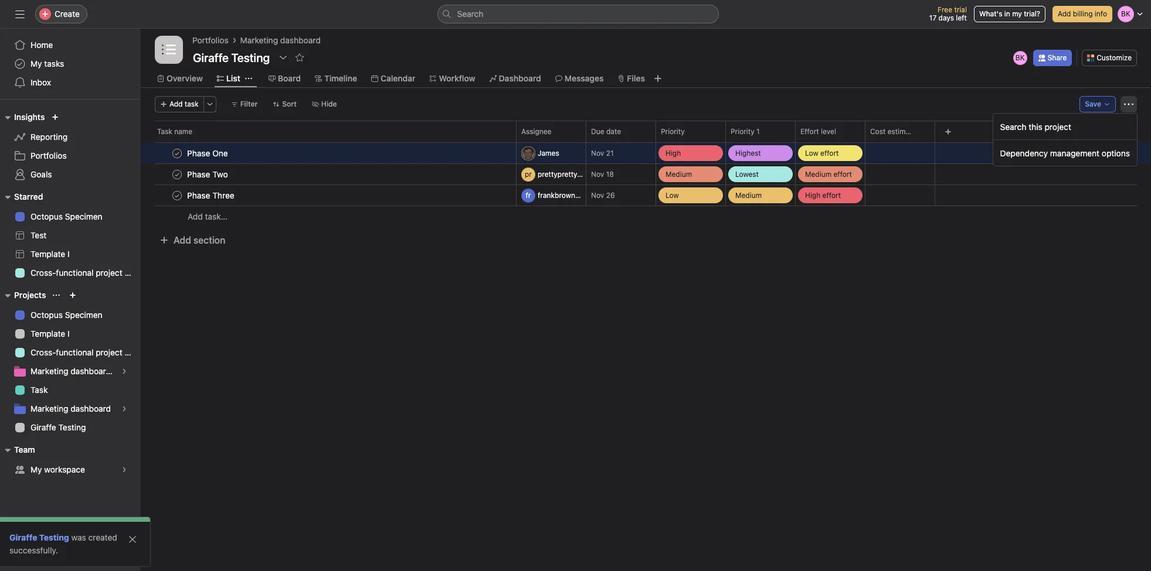 Task type: locate. For each thing, give the bounding box(es) containing it.
task inside row
[[157, 127, 172, 136]]

1 vertical spatial cross-functional project plan link
[[7, 344, 141, 362]]

2 template from the top
[[30, 329, 65, 339]]

— text field
[[870, 150, 935, 158], [870, 171, 935, 179], [870, 192, 935, 201]]

template down the test
[[30, 249, 65, 259]]

1 horizontal spatial medium
[[735, 191, 762, 200]]

add left billing
[[1058, 9, 1071, 18]]

dashboard
[[280, 35, 321, 45], [71, 404, 111, 414]]

giraffe testing up successfully.
[[9, 533, 69, 543]]

add field image
[[945, 128, 952, 135]]

1 my from the top
[[30, 59, 42, 69]]

1 vertical spatial template i
[[30, 329, 70, 339]]

name
[[174, 127, 192, 136]]

3 — text field from the top
[[870, 192, 935, 201]]

lowest
[[735, 170, 759, 179]]

2 vertical spatial — text field
[[870, 192, 935, 201]]

my left tasks
[[30, 59, 42, 69]]

0 vertical spatial plan
[[125, 268, 141, 278]]

cross- inside starred element
[[30, 268, 56, 278]]

1
[[757, 127, 760, 136]]

phase three cell
[[141, 185, 517, 206]]

template i for second template i link from the top of the page
[[30, 329, 70, 339]]

add billing info
[[1058, 9, 1107, 18]]

show options image
[[279, 53, 288, 62], [918, 128, 926, 135]]

starred button
[[0, 190, 43, 204]]

cross-functional project plan link up marketing dashboards
[[7, 344, 141, 362]]

— text field for medium effort
[[870, 171, 935, 179]]

more actions image
[[1124, 100, 1134, 109]]

effort inside popup button
[[834, 170, 852, 179]]

low effort
[[805, 149, 839, 157]]

2 my from the top
[[30, 465, 42, 475]]

dependency
[[1000, 148, 1048, 158]]

2 completed checkbox from the top
[[170, 189, 184, 203]]

plan inside projects element
[[125, 348, 141, 358]]

1 vertical spatial my
[[30, 465, 42, 475]]

workflow
[[439, 73, 475, 83]]

2 functional from the top
[[56, 348, 94, 358]]

i down test link
[[67, 249, 70, 259]]

completed checkbox inside phase three cell
[[170, 189, 184, 203]]

successfully.
[[9, 546, 58, 556]]

medium
[[666, 170, 692, 179], [805, 170, 832, 179], [735, 191, 762, 200]]

0 horizontal spatial high
[[666, 149, 681, 157]]

template i down the test
[[30, 249, 70, 259]]

2 cross-functional project plan link from the top
[[7, 344, 141, 362]]

1 template i link from the top
[[7, 245, 134, 264]]

0 vertical spatial giraffe testing link
[[7, 419, 134, 438]]

1 vertical spatial specimen
[[65, 310, 102, 320]]

octopus
[[30, 212, 63, 222], [30, 310, 63, 320]]

high
[[666, 149, 681, 157], [805, 191, 821, 200]]

header untitled section tree grid
[[141, 143, 1151, 228]]

project inside starred element
[[96, 268, 122, 278]]

1 vertical spatial project
[[96, 268, 122, 278]]

my tasks link
[[7, 55, 134, 73]]

1 vertical spatial search
[[1000, 122, 1027, 132]]

i
[[67, 249, 70, 259], [67, 329, 70, 339]]

billing
[[1073, 9, 1093, 18]]

1 vertical spatial cross-functional project plan
[[30, 348, 141, 358]]

1 vertical spatial effort
[[834, 170, 852, 179]]

row
[[141, 121, 1151, 143], [155, 142, 1137, 143], [141, 143, 1151, 164], [141, 164, 1151, 185], [141, 185, 1151, 206]]

search for search
[[457, 9, 484, 19]]

phase two cell
[[141, 164, 517, 185]]

0 horizontal spatial marketing dashboard link
[[7, 400, 134, 419]]

Phase Two text field
[[185, 169, 231, 180]]

my
[[30, 59, 42, 69], [30, 465, 42, 475]]

1 horizontal spatial search
[[1000, 122, 1027, 132]]

template i inside projects element
[[30, 329, 70, 339]]

0 vertical spatial i
[[67, 249, 70, 259]]

2 completed image from the top
[[170, 167, 184, 182]]

row containing fr
[[141, 185, 1151, 206]]

1 horizontal spatial high
[[805, 191, 821, 200]]

cross-functional project plan
[[30, 268, 141, 278], [30, 348, 141, 358]]

priority left 1
[[731, 127, 755, 136]]

see details, my workspace image
[[121, 467, 128, 474]]

board
[[278, 73, 301, 83]]

0 vertical spatial dashboard
[[280, 35, 321, 45]]

1 vertical spatial octopus
[[30, 310, 63, 320]]

template i inside starred element
[[30, 249, 70, 259]]

marketing dashboard link down marketing dashboards link
[[7, 400, 134, 419]]

low
[[805, 149, 819, 157], [666, 191, 679, 200]]

show options, current sort, top image
[[53, 292, 60, 299]]

tasks
[[44, 59, 64, 69]]

specimen
[[65, 212, 102, 222], [65, 310, 102, 320]]

template i link up marketing dashboards
[[7, 325, 134, 344]]

3 nov from the top
[[591, 191, 604, 200]]

global element
[[0, 29, 141, 99]]

1 priority from the left
[[661, 127, 685, 136]]

marketing dashboard up add to starred icon at the top of page
[[240, 35, 321, 45]]

cross-functional project plan up new project or portfolio image
[[30, 268, 141, 278]]

completed checkbox for ja
[[170, 146, 184, 160]]

1 vertical spatial octopus specimen
[[30, 310, 102, 320]]

portfolios link
[[192, 34, 229, 47], [7, 147, 134, 165]]

2 — text field from the top
[[870, 171, 935, 179]]

see details, marketing dashboard image
[[121, 406, 128, 413]]

marketing inside marketing dashboards link
[[30, 367, 68, 377]]

timeline link
[[315, 72, 357, 85]]

high effort
[[805, 191, 841, 200]]

giraffe testing link up teams "element"
[[7, 419, 134, 438]]

1 cross-functional project plan from the top
[[30, 268, 141, 278]]

giraffe up team at the bottom of page
[[30, 423, 56, 433]]

specimen for test
[[65, 212, 102, 222]]

completed checkbox down completed checkbox
[[170, 189, 184, 203]]

Phase One text field
[[185, 148, 232, 159]]

26
[[606, 191, 615, 200]]

medium down low effort
[[805, 170, 832, 179]]

1 vertical spatial i
[[67, 329, 70, 339]]

medium down high popup button
[[666, 170, 692, 179]]

2 plan from the top
[[125, 348, 141, 358]]

octopus specimen link up the test
[[7, 208, 134, 226]]

testing up teams "element"
[[58, 423, 86, 433]]

specimen inside projects element
[[65, 310, 102, 320]]

1 vertical spatial portfolios
[[30, 151, 67, 161]]

2 octopus specimen link from the top
[[7, 306, 134, 325]]

share button
[[1033, 50, 1072, 66]]

1 horizontal spatial low
[[805, 149, 819, 157]]

completed checkbox up completed checkbox
[[170, 146, 184, 160]]

cross-functional project plan link up new project or portfolio image
[[7, 264, 141, 283]]

completed image up completed checkbox
[[170, 146, 184, 160]]

0 vertical spatial giraffe testing
[[30, 423, 86, 433]]

1 horizontal spatial marketing dashboard
[[240, 35, 321, 45]]

1 vertical spatial nov
[[591, 170, 604, 179]]

priority
[[661, 127, 685, 136], [731, 127, 755, 136]]

0 horizontal spatial medium button
[[656, 164, 726, 185]]

1 octopus specimen link from the top
[[7, 208, 134, 226]]

low down effort
[[805, 149, 819, 157]]

nov left 26
[[591, 191, 604, 200]]

insights button
[[0, 110, 45, 124]]

template down show options, current sort, top image on the left
[[30, 329, 65, 339]]

files
[[627, 73, 645, 83]]

0 vertical spatial testing
[[58, 423, 86, 433]]

1 vertical spatial marketing
[[30, 367, 68, 377]]

marketing dashboard down task link
[[30, 404, 111, 414]]

1 horizontal spatial show options image
[[918, 128, 926, 135]]

marketing down task link
[[30, 404, 68, 414]]

0 vertical spatial cross-functional project plan link
[[7, 264, 141, 283]]

low inside low dropdown button
[[666, 191, 679, 200]]

octopus down show options, current sort, top image on the left
[[30, 310, 63, 320]]

high down medium effort
[[805, 191, 821, 200]]

octopus specimen for template i
[[30, 310, 102, 320]]

0 vertical spatial portfolios
[[192, 35, 229, 45]]

1 horizontal spatial marketing dashboard link
[[240, 34, 321, 47]]

list link
[[217, 72, 240, 85]]

giraffe testing
[[30, 423, 86, 433], [9, 533, 69, 543]]

1 template from the top
[[30, 249, 65, 259]]

completed checkbox for fr
[[170, 189, 184, 203]]

task
[[157, 127, 172, 136], [30, 385, 48, 395]]

nov left 18
[[591, 170, 604, 179]]

high for high
[[666, 149, 681, 157]]

1 vertical spatial plan
[[125, 348, 141, 358]]

task
[[185, 100, 199, 109]]

options
[[1102, 148, 1130, 158]]

Completed checkbox
[[170, 167, 184, 182]]

nov
[[591, 149, 604, 158], [591, 170, 604, 179], [591, 191, 604, 200]]

0 vertical spatial completed checkbox
[[170, 146, 184, 160]]

functional
[[56, 268, 94, 278], [56, 348, 94, 358]]

marketing up tab actions icon
[[240, 35, 278, 45]]

template
[[30, 249, 65, 259], [30, 329, 65, 339]]

octopus for projects
[[30, 310, 63, 320]]

1 vertical spatial completed image
[[170, 167, 184, 182]]

specimen inside starred element
[[65, 212, 102, 222]]

testing up invite on the bottom of page
[[39, 533, 69, 543]]

1 specimen from the top
[[65, 212, 102, 222]]

add for add task
[[170, 100, 183, 109]]

dashboard
[[499, 73, 541, 83]]

high for high effort
[[805, 191, 821, 200]]

cost
[[870, 127, 886, 136]]

0 vertical spatial octopus specimen
[[30, 212, 102, 222]]

2 horizontal spatial medium
[[805, 170, 832, 179]]

portfolios link down reporting
[[7, 147, 134, 165]]

Completed checkbox
[[170, 146, 184, 160], [170, 189, 184, 203]]

None text field
[[190, 47, 273, 68]]

my for my workspace
[[30, 465, 42, 475]]

effort inside dropdown button
[[821, 149, 839, 157]]

0 horizontal spatial medium
[[666, 170, 692, 179]]

free
[[938, 5, 952, 14]]

cross-functional project plan inside starred element
[[30, 268, 141, 278]]

effort for high effort
[[823, 191, 841, 200]]

1 vertical spatial functional
[[56, 348, 94, 358]]

template i link down the test
[[7, 245, 134, 264]]

add task… row
[[141, 206, 1151, 228]]

1 horizontal spatial task
[[157, 127, 172, 136]]

0 vertical spatial specimen
[[65, 212, 102, 222]]

add section
[[174, 235, 225, 246]]

close image
[[128, 535, 137, 545]]

effort down "low effort" dropdown button
[[834, 170, 852, 179]]

octopus specimen link down new project or portfolio image
[[7, 306, 134, 325]]

0 vertical spatial template i
[[30, 249, 70, 259]]

giraffe up successfully.
[[9, 533, 37, 543]]

1 vertical spatial completed checkbox
[[170, 189, 184, 203]]

completed image inside phase two cell
[[170, 167, 184, 182]]

search inside button
[[457, 9, 484, 19]]

marketing dashboards
[[30, 367, 115, 377]]

1 vertical spatial template i link
[[7, 325, 134, 344]]

effort
[[801, 127, 819, 136]]

2 template i link from the top
[[7, 325, 134, 344]]

free trial 17 days left
[[930, 5, 967, 22]]

0 vertical spatial marketing
[[240, 35, 278, 45]]

0 horizontal spatial search
[[457, 9, 484, 19]]

0 horizontal spatial portfolios link
[[7, 147, 134, 165]]

octopus specimen down new project or portfolio image
[[30, 310, 102, 320]]

testing inside giraffe testing link
[[58, 423, 86, 433]]

0 vertical spatial completed image
[[170, 146, 184, 160]]

functional up new project or portfolio image
[[56, 268, 94, 278]]

test
[[30, 230, 46, 240]]

1 horizontal spatial portfolios
[[192, 35, 229, 45]]

1 — text field from the top
[[870, 150, 935, 158]]

inbox
[[30, 77, 51, 87]]

cross-
[[30, 268, 56, 278], [30, 348, 56, 358]]

1 i from the top
[[67, 249, 70, 259]]

effort
[[821, 149, 839, 157], [834, 170, 852, 179], [823, 191, 841, 200]]

invite button
[[11, 546, 62, 567]]

1 completed image from the top
[[170, 146, 184, 160]]

0 vertical spatial giraffe
[[30, 423, 56, 433]]

template inside starred element
[[30, 249, 65, 259]]

james
[[538, 149, 559, 157]]

high inside high effort popup button
[[805, 191, 821, 200]]

1 template i from the top
[[30, 249, 70, 259]]

0 vertical spatial medium button
[[656, 164, 726, 185]]

Phase Three text field
[[185, 190, 238, 201]]

0 vertical spatial low
[[805, 149, 819, 157]]

2 vertical spatial marketing
[[30, 404, 68, 414]]

portfolios down reporting
[[30, 151, 67, 161]]

octopus inside starred element
[[30, 212, 63, 222]]

0 vertical spatial octopus specimen link
[[7, 208, 134, 226]]

octopus specimen link for template i
[[7, 306, 134, 325]]

customize
[[1097, 53, 1132, 62]]

1 horizontal spatial dashboard
[[280, 35, 321, 45]]

giraffe inside projects element
[[30, 423, 56, 433]]

portfolios link up list link on the top left of page
[[192, 34, 229, 47]]

0 horizontal spatial show options image
[[279, 53, 288, 62]]

task left name
[[157, 127, 172, 136]]

completed checkbox inside phase one cell
[[170, 146, 184, 160]]

completed image up completed icon
[[170, 167, 184, 182]]

1 plan from the top
[[125, 268, 141, 278]]

portfolios
[[192, 35, 229, 45], [30, 151, 67, 161]]

cross-functional project plan up dashboards
[[30, 348, 141, 358]]

in
[[1005, 9, 1010, 18]]

insights
[[14, 112, 45, 122]]

low up add task… 'row'
[[666, 191, 679, 200]]

completed image inside phase one cell
[[170, 146, 184, 160]]

my inside teams "element"
[[30, 465, 42, 475]]

0 vertical spatial octopus
[[30, 212, 63, 222]]

testing
[[58, 423, 86, 433], [39, 533, 69, 543]]

search for search this project
[[1000, 122, 1027, 132]]

1 nov from the top
[[591, 149, 604, 158]]

1 vertical spatial cross-
[[30, 348, 56, 358]]

1 vertical spatial giraffe testing
[[9, 533, 69, 543]]

2 template i from the top
[[30, 329, 70, 339]]

effort down medium effort popup button
[[823, 191, 841, 200]]

0 vertical spatial effort
[[821, 149, 839, 157]]

2 nov from the top
[[591, 170, 604, 179]]

i up marketing dashboards
[[67, 329, 70, 339]]

2 i from the top
[[67, 329, 70, 339]]

1 horizontal spatial portfolios link
[[192, 34, 229, 47]]

my down team at the bottom of page
[[30, 465, 42, 475]]

2 cross- from the top
[[30, 348, 56, 358]]

medium button down lowest dropdown button
[[726, 185, 795, 206]]

0 horizontal spatial low
[[666, 191, 679, 200]]

cross- inside projects element
[[30, 348, 56, 358]]

template i for 1st template i link from the top of the page
[[30, 249, 70, 259]]

high up low dropdown button
[[666, 149, 681, 157]]

0 horizontal spatial priority
[[661, 127, 685, 136]]

marketing up task link
[[30, 367, 68, 377]]

template i down show options, current sort, top image on the left
[[30, 329, 70, 339]]

nov for nov 21
[[591, 149, 604, 158]]

task down marketing dashboards link
[[30, 385, 48, 395]]

0 vertical spatial nov
[[591, 149, 604, 158]]

1 vertical spatial dashboard
[[71, 404, 111, 414]]

calendar
[[381, 73, 416, 83]]

fr button
[[521, 189, 584, 203]]

add left the section
[[174, 235, 191, 246]]

completed image for pr
[[170, 167, 184, 182]]

effort inside popup button
[[823, 191, 841, 200]]

specimen down new project or portfolio image
[[65, 310, 102, 320]]

invite
[[33, 551, 54, 561]]

specimen up test link
[[65, 212, 102, 222]]

priority 1
[[731, 127, 760, 136]]

1 vertical spatial task
[[30, 385, 48, 395]]

0 vertical spatial task
[[157, 127, 172, 136]]

0 vertical spatial high
[[666, 149, 681, 157]]

octopus specimen up test link
[[30, 212, 102, 222]]

reporting link
[[7, 128, 134, 147]]

0 vertical spatial portfolios link
[[192, 34, 229, 47]]

add for add task…
[[188, 212, 203, 222]]

high inside high popup button
[[666, 149, 681, 157]]

show options image right 'estimate'
[[918, 128, 926, 135]]

list image
[[162, 43, 176, 57]]

0 vertical spatial — text field
[[870, 150, 935, 158]]

giraffe testing link up successfully.
[[9, 533, 69, 543]]

1 vertical spatial octopus specimen link
[[7, 306, 134, 325]]

1 horizontal spatial medium button
[[726, 185, 795, 206]]

hide sidebar image
[[15, 9, 25, 19]]

1 octopus specimen from the top
[[30, 212, 102, 222]]

2 priority from the left
[[731, 127, 755, 136]]

list
[[226, 73, 240, 83]]

completed image
[[170, 146, 184, 160], [170, 167, 184, 182]]

functional inside projects element
[[56, 348, 94, 358]]

0 vertical spatial template i link
[[7, 245, 134, 264]]

0 horizontal spatial portfolios
[[30, 151, 67, 161]]

priority for priority
[[661, 127, 685, 136]]

starred
[[14, 192, 43, 202]]

project
[[1045, 122, 1072, 132], [96, 268, 122, 278], [96, 348, 122, 358]]

2 vertical spatial effort
[[823, 191, 841, 200]]

1 vertical spatial — text field
[[870, 171, 935, 179]]

0 vertical spatial cross-
[[30, 268, 56, 278]]

0 horizontal spatial marketing dashboard
[[30, 404, 111, 414]]

1 vertical spatial high
[[805, 191, 821, 200]]

1 vertical spatial giraffe
[[9, 533, 37, 543]]

cross- up projects
[[30, 268, 56, 278]]

show options image left add to starred icon at the top of page
[[279, 53, 288, 62]]

1 vertical spatial template
[[30, 329, 65, 339]]

octopus up the test
[[30, 212, 63, 222]]

0 vertical spatial template
[[30, 249, 65, 259]]

functional inside starred element
[[56, 268, 94, 278]]

add
[[1058, 9, 1071, 18], [170, 100, 183, 109], [188, 212, 203, 222], [174, 235, 191, 246]]

effort for low effort
[[821, 149, 839, 157]]

octopus inside projects element
[[30, 310, 63, 320]]

add left "task"
[[170, 100, 183, 109]]

task inside projects element
[[30, 385, 48, 395]]

created
[[88, 533, 117, 543]]

dashboard down task link
[[71, 404, 111, 414]]

2 octopus from the top
[[30, 310, 63, 320]]

giraffe testing inside projects element
[[30, 423, 86, 433]]

priority up high popup button
[[661, 127, 685, 136]]

giraffe testing up teams "element"
[[30, 423, 86, 433]]

0 vertical spatial cross-functional project plan
[[30, 268, 141, 278]]

2 cross-functional project plan from the top
[[30, 348, 141, 358]]

medium button
[[656, 164, 726, 185], [726, 185, 795, 206]]

functional up marketing dashboards
[[56, 348, 94, 358]]

project down test link
[[96, 268, 122, 278]]

nov left 21
[[591, 149, 604, 158]]

octopus specimen inside projects element
[[30, 310, 102, 320]]

project up see details, marketing dashboards image
[[96, 348, 122, 358]]

effort up medium effort
[[821, 149, 839, 157]]

1 vertical spatial marketing dashboard
[[30, 404, 111, 414]]

portfolios up list link on the top left of page
[[192, 35, 229, 45]]

1 cross- from the top
[[30, 268, 56, 278]]

my inside global element
[[30, 59, 42, 69]]

2 vertical spatial nov
[[591, 191, 604, 200]]

0 vertical spatial functional
[[56, 268, 94, 278]]

cross- up marketing dashboards link
[[30, 348, 56, 358]]

dashboard up add to starred icon at the top of page
[[280, 35, 321, 45]]

0 vertical spatial marketing dashboard
[[240, 35, 321, 45]]

add inside 'row'
[[188, 212, 203, 222]]

marketing dashboard link up add to starred icon at the top of page
[[240, 34, 321, 47]]

1 octopus from the top
[[30, 212, 63, 222]]

medium button down high popup button
[[656, 164, 726, 185]]

add left task…
[[188, 212, 203, 222]]

low inside "low effort" dropdown button
[[805, 149, 819, 157]]

octopus specimen inside starred element
[[30, 212, 102, 222]]

specimen for template i
[[65, 310, 102, 320]]

0 vertical spatial search
[[457, 9, 484, 19]]

1 completed checkbox from the top
[[170, 146, 184, 160]]

1 vertical spatial low
[[666, 191, 679, 200]]

18
[[606, 170, 614, 179]]

1 functional from the top
[[56, 268, 94, 278]]

medium down the lowest at the right
[[735, 191, 762, 200]]

2 specimen from the top
[[65, 310, 102, 320]]

projects
[[14, 290, 46, 300]]

task for task
[[30, 385, 48, 395]]

project right this
[[1045, 122, 1072, 132]]

0 horizontal spatial task
[[30, 385, 48, 395]]

0 vertical spatial my
[[30, 59, 42, 69]]

0 vertical spatial project
[[1045, 122, 1072, 132]]

1 vertical spatial medium button
[[726, 185, 795, 206]]

2 octopus specimen from the top
[[30, 310, 102, 320]]



Task type: describe. For each thing, give the bounding box(es) containing it.
priority for priority 1
[[731, 127, 755, 136]]

date
[[606, 127, 621, 136]]

effort for medium effort
[[834, 170, 852, 179]]

task…
[[205, 212, 227, 222]]

fr
[[526, 191, 531, 200]]

1 vertical spatial show options image
[[918, 128, 926, 135]]

calendar link
[[371, 72, 416, 85]]

nov for nov 18
[[591, 170, 604, 179]]

marketing for marketing dashboard 'link' within the projects element
[[30, 404, 68, 414]]

new project or portfolio image
[[69, 292, 76, 299]]

highest
[[735, 149, 761, 157]]

messages link
[[555, 72, 604, 85]]

workspace
[[44, 465, 85, 475]]

add tab image
[[653, 74, 663, 83]]

reporting
[[30, 132, 68, 142]]

my tasks
[[30, 59, 64, 69]]

teams element
[[0, 440, 141, 482]]

due
[[591, 127, 604, 136]]

low button
[[656, 185, 726, 206]]

estimate
[[888, 127, 916, 136]]

bk button
[[1012, 50, 1029, 66]]

my
[[1012, 9, 1022, 18]]

ja
[[525, 149, 532, 157]]

filter button
[[226, 96, 263, 113]]

add to starred image
[[295, 53, 304, 62]]

more actions image
[[206, 101, 213, 108]]

assignee
[[521, 127, 552, 136]]

pr button
[[521, 167, 584, 182]]

phase one cell
[[141, 143, 517, 164]]

lowest button
[[726, 164, 795, 185]]

add task…
[[188, 212, 227, 222]]

projects button
[[0, 289, 46, 303]]

level
[[821, 127, 836, 136]]

task link
[[7, 381, 134, 400]]

info
[[1095, 9, 1107, 18]]

overview link
[[157, 72, 203, 85]]

add task button
[[155, 96, 204, 113]]

home link
[[7, 36, 134, 55]]

template inside projects element
[[30, 329, 65, 339]]

bk
[[1016, 53, 1025, 62]]

hide button
[[307, 96, 342, 113]]

row containing pr
[[141, 164, 1151, 185]]

search this project
[[1000, 122, 1072, 132]]

new image
[[52, 114, 59, 121]]

17
[[930, 13, 937, 22]]

sort button
[[268, 96, 302, 113]]

insights element
[[0, 107, 141, 187]]

marketing dashboards link
[[7, 362, 134, 381]]

create button
[[35, 5, 87, 23]]

inbox link
[[7, 73, 134, 92]]

messages
[[565, 73, 604, 83]]

projects element
[[0, 285, 141, 440]]

octopus for starred
[[30, 212, 63, 222]]

team
[[14, 445, 35, 455]]

1 cross-functional project plan link from the top
[[7, 264, 141, 283]]

tab actions image
[[245, 75, 252, 82]]

marketing dashboard link inside projects element
[[7, 400, 134, 419]]

timeline
[[324, 73, 357, 83]]

medium inside medium effort popup button
[[805, 170, 832, 179]]

trial?
[[1024, 9, 1040, 18]]

what's in my trial? button
[[974, 6, 1046, 22]]

1 vertical spatial testing
[[39, 533, 69, 543]]

sort
[[282, 100, 297, 109]]

2 vertical spatial project
[[96, 348, 122, 358]]

i inside starred element
[[67, 249, 70, 259]]

low for low effort
[[805, 149, 819, 157]]

goals
[[30, 170, 52, 179]]

customize button
[[1082, 50, 1137, 66]]

completed image
[[170, 189, 184, 203]]

cross-functional project plan inside projects element
[[30, 348, 141, 358]]

dashboard inside projects element
[[71, 404, 111, 414]]

cost estimate
[[870, 127, 916, 136]]

what's in my trial?
[[979, 9, 1040, 18]]

overview
[[167, 73, 203, 83]]

nov for nov 26
[[591, 191, 604, 200]]

row containing task name
[[141, 121, 1151, 143]]

team button
[[0, 443, 35, 457]]

share
[[1048, 53, 1067, 62]]

— text field for low effort
[[870, 150, 935, 158]]

portfolios inside 'insights' element
[[30, 151, 67, 161]]

filter
[[240, 100, 258, 109]]

functional for first "cross-functional project plan" link from the bottom
[[56, 348, 94, 358]]

home
[[30, 40, 53, 50]]

medium effort button
[[796, 164, 865, 185]]

octopus specimen for test
[[30, 212, 102, 222]]

due date
[[591, 127, 621, 136]]

search button
[[437, 5, 719, 23]]

add task… button
[[188, 211, 227, 223]]

dependency management options
[[1000, 148, 1130, 158]]

effort level
[[801, 127, 836, 136]]

save button
[[1080, 96, 1116, 113]]

workflow link
[[430, 72, 475, 85]]

starred element
[[0, 187, 141, 285]]

high button
[[656, 143, 726, 164]]

low for low
[[666, 191, 679, 200]]

see details, marketing dashboards image
[[121, 368, 128, 375]]

management
[[1050, 148, 1100, 158]]

0 vertical spatial marketing dashboard link
[[240, 34, 321, 47]]

add for add section
[[174, 235, 191, 246]]

0 vertical spatial show options image
[[279, 53, 288, 62]]

my for my tasks
[[30, 59, 42, 69]]

search list box
[[437, 5, 719, 23]]

task for task name
[[157, 127, 172, 136]]

what's
[[979, 9, 1003, 18]]

pr
[[525, 170, 532, 179]]

trial
[[954, 5, 967, 14]]

plan inside starred element
[[125, 268, 141, 278]]

nov 26
[[591, 191, 615, 200]]

— text field for high effort
[[870, 192, 935, 201]]

add for add billing info
[[1058, 9, 1071, 18]]

1 vertical spatial giraffe testing link
[[9, 533, 69, 543]]

marketing dashboard inside 'link'
[[30, 404, 111, 414]]

row containing ja
[[141, 143, 1151, 164]]

save
[[1085, 100, 1101, 109]]

octopus specimen link for test
[[7, 208, 134, 226]]

my workspace link
[[7, 461, 134, 480]]

i inside projects element
[[67, 329, 70, 339]]

functional for 2nd "cross-functional project plan" link from the bottom of the page
[[56, 268, 94, 278]]

board link
[[269, 72, 301, 85]]

low effort button
[[796, 143, 865, 164]]

1 vertical spatial portfolios link
[[7, 147, 134, 165]]

section
[[193, 235, 225, 246]]

marketing for marketing dashboards link
[[30, 367, 68, 377]]

hide
[[321, 100, 337, 109]]

add task
[[170, 100, 199, 109]]

goals link
[[7, 165, 134, 184]]

completed image for ja
[[170, 146, 184, 160]]

nov 18
[[591, 170, 614, 179]]

create
[[55, 9, 80, 19]]

medium effort
[[805, 170, 852, 179]]



Task type: vqa. For each thing, say whether or not it's contained in the screenshot.
Task's 'Task'
yes



